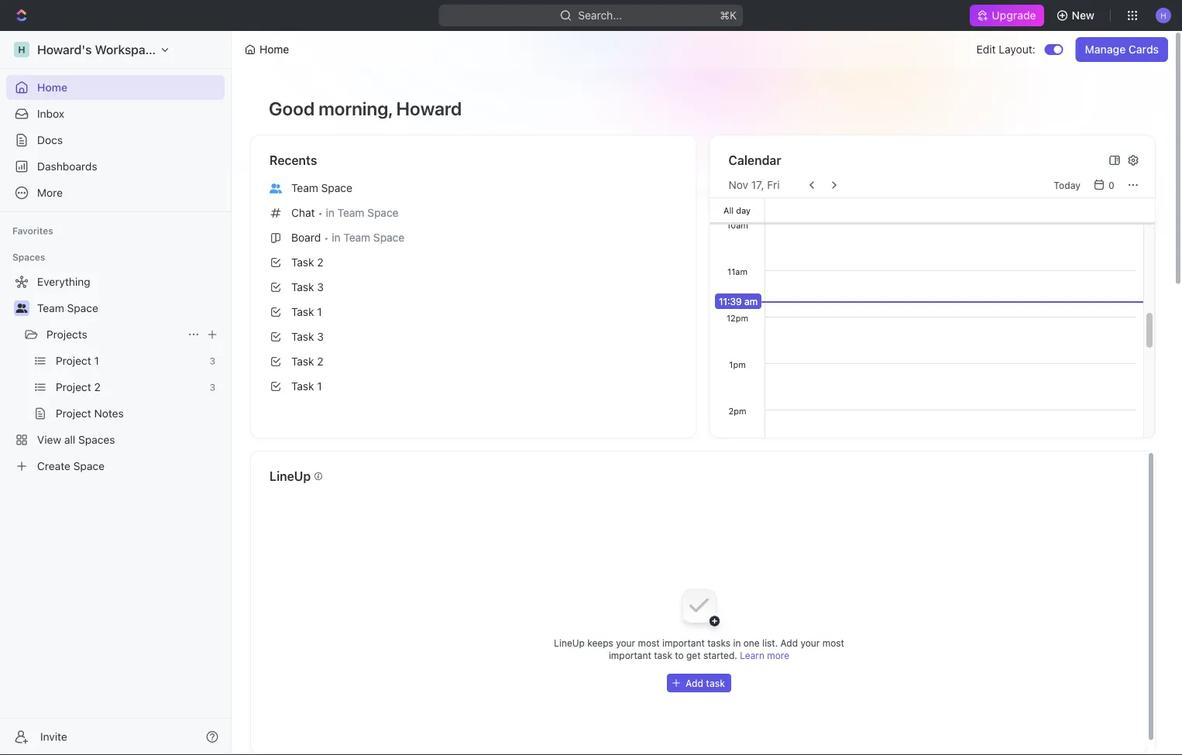 Task type: describe. For each thing, give the bounding box(es) containing it.
1 for ‎task 1
[[317, 380, 322, 393]]

project for project 2
[[56, 381, 91, 394]]

create
[[37, 460, 70, 473]]

chat
[[291, 206, 315, 219]]

nov 17, fri
[[729, 179, 780, 191]]

inbox
[[37, 107, 64, 120]]

learn more link
[[740, 650, 790, 661]]

good
[[269, 98, 315, 119]]

2 your from the left
[[801, 638, 820, 649]]

space up projects in the top of the page
[[67, 302, 98, 315]]

space down the chat • in team space
[[373, 231, 405, 244]]

edit
[[977, 43, 996, 56]]

0
[[1109, 180, 1115, 191]]

10am
[[726, 220, 748, 230]]

0 vertical spatial spaces
[[12, 252, 45, 263]]

dashboards
[[37, 160, 97, 173]]

more
[[767, 650, 790, 661]]

12pm
[[726, 313, 748, 323]]

more button
[[6, 181, 225, 205]]

3 task from the top
[[291, 306, 314, 318]]

one
[[744, 638, 760, 649]]

project notes
[[56, 407, 124, 420]]

‎task 2 link
[[263, 349, 684, 374]]

everything link
[[6, 270, 222, 294]]

0 button
[[1090, 176, 1121, 194]]

inbox link
[[6, 102, 225, 126]]

space up board • in team space
[[367, 206, 399, 219]]

create space link
[[6, 454, 222, 479]]

howard's workspace, , element
[[14, 42, 29, 57]]

11am
[[727, 267, 747, 277]]

edit layout:
[[977, 43, 1036, 56]]

add task button
[[667, 674, 731, 693]]

in for board
[[332, 231, 341, 244]]

view all spaces
[[37, 434, 115, 446]]

h inside dropdown button
[[1161, 11, 1167, 20]]

⌘k
[[720, 9, 737, 22]]

1 your from the left
[[616, 638, 635, 649]]

17,
[[751, 179, 764, 191]]

calendar
[[729, 153, 782, 168]]

manage
[[1085, 43, 1126, 56]]

‎task for ‎task 2
[[291, 355, 314, 368]]

new
[[1072, 9, 1095, 22]]

started.
[[703, 650, 738, 661]]

cards
[[1129, 43, 1159, 56]]

favorites button
[[6, 222, 59, 240]]

view all spaces link
[[6, 428, 222, 452]]

more
[[37, 186, 63, 199]]

tree inside sidebar navigation
[[6, 270, 225, 479]]

h button
[[1151, 3, 1176, 28]]

project 1 link
[[56, 349, 203, 373]]

2 for project 2
[[94, 381, 101, 394]]

sidebar navigation
[[0, 31, 235, 755]]

am
[[744, 296, 757, 307]]

to
[[675, 650, 684, 661]]

1 most from the left
[[638, 638, 660, 649]]

lineup for lineup
[[270, 469, 311, 484]]

learn more
[[740, 650, 790, 661]]

add inside button
[[686, 678, 704, 689]]

1 horizontal spatial home
[[260, 43, 289, 56]]

task 2 link
[[263, 250, 684, 275]]

notes
[[94, 407, 124, 420]]

nov 17, fri button
[[729, 179, 780, 191]]

upgrade
[[992, 9, 1036, 22]]

board • in team space
[[291, 231, 405, 244]]

in for chat
[[326, 206, 335, 219]]

search...
[[578, 9, 623, 22]]

board
[[291, 231, 321, 244]]

space inside create space link
[[73, 460, 105, 473]]

morning,
[[319, 98, 392, 119]]

• for board
[[324, 232, 329, 244]]

all day
[[724, 205, 751, 215]]

2pm
[[728, 406, 746, 416]]

all
[[724, 205, 734, 215]]

add task button
[[667, 674, 731, 693]]

favorites
[[12, 225, 53, 236]]

11:39 am
[[719, 296, 757, 307]]

today button
[[1048, 176, 1087, 194]]

11:39
[[719, 296, 742, 307]]

h inside "element"
[[18, 44, 25, 55]]

space up the chat • in team space
[[321, 182, 352, 194]]

howard's
[[37, 42, 92, 57]]

1 vertical spatial team space link
[[37, 296, 222, 321]]

‎task for ‎task 1
[[291, 380, 314, 393]]

lineup keeps your most important tasks in one list. add your most important task to get started.
[[554, 638, 844, 661]]

manage cards
[[1085, 43, 1159, 56]]

day
[[736, 205, 751, 215]]



Task type: vqa. For each thing, say whether or not it's contained in the screenshot.
Search tasks... Text Box
no



Task type: locate. For each thing, give the bounding box(es) containing it.
1 horizontal spatial team space
[[291, 182, 352, 194]]

2 up the ‎task 1
[[317, 355, 324, 368]]

howard
[[396, 98, 462, 119]]

1 task 3 from the top
[[291, 281, 324, 294]]

‎task up the ‎task 1
[[291, 355, 314, 368]]

user group image inside sidebar navigation
[[16, 304, 28, 313]]

1 horizontal spatial your
[[801, 638, 820, 649]]

0 horizontal spatial •
[[318, 207, 323, 219]]

project 1
[[56, 354, 99, 367]]

task 3 up ‎task 2
[[291, 330, 324, 343]]

good morning, howard
[[269, 98, 462, 119]]

learn
[[740, 650, 765, 661]]

project for project 1
[[56, 354, 91, 367]]

0 vertical spatial ‎task
[[291, 355, 314, 368]]

tasks
[[708, 638, 731, 649]]

2 task 3 link from the top
[[263, 325, 684, 349]]

task 1 link
[[263, 300, 684, 325]]

2 task 3 from the top
[[291, 330, 324, 343]]

h left howard's
[[18, 44, 25, 55]]

team inside sidebar navigation
[[37, 302, 64, 315]]

in right chat
[[326, 206, 335, 219]]

spaces right 'all'
[[78, 434, 115, 446]]

0 vertical spatial project
[[56, 354, 91, 367]]

2 project from the top
[[56, 381, 91, 394]]

2 up project notes
[[94, 381, 101, 394]]

2 vertical spatial 1
[[317, 380, 322, 393]]

projects link
[[46, 322, 181, 347]]

1 horizontal spatial add
[[781, 638, 798, 649]]

task 3 link up ‎task 2 link
[[263, 275, 684, 300]]

task 1
[[291, 306, 322, 318]]

0 vertical spatial task
[[654, 650, 672, 661]]

lineup inside lineup keeps your most important tasks in one list. add your most important task to get started.
[[554, 638, 585, 649]]

1 vertical spatial task 3
[[291, 330, 324, 343]]

2 most from the left
[[823, 638, 844, 649]]

1 horizontal spatial important
[[662, 638, 705, 649]]

space down view all spaces
[[73, 460, 105, 473]]

team down everything
[[37, 302, 64, 315]]

3 project from the top
[[56, 407, 91, 420]]

view
[[37, 434, 61, 446]]

‎task down ‎task 2
[[291, 380, 314, 393]]

recents
[[270, 153, 317, 168]]

1 vertical spatial spaces
[[78, 434, 115, 446]]

project 2
[[56, 381, 101, 394]]

project notes link
[[56, 401, 222, 426]]

most right list.
[[823, 638, 844, 649]]

layout:
[[999, 43, 1036, 56]]

team space up projects in the top of the page
[[37, 302, 98, 315]]

home up inbox
[[37, 81, 67, 94]]

1 vertical spatial lineup
[[554, 638, 585, 649]]

0 horizontal spatial important
[[609, 650, 651, 661]]

tree containing everything
[[6, 270, 225, 479]]

0 horizontal spatial task
[[654, 650, 672, 661]]

‎task 2
[[291, 355, 324, 368]]

project up "project 2"
[[56, 354, 91, 367]]

0 horizontal spatial most
[[638, 638, 660, 649]]

0 horizontal spatial lineup
[[270, 469, 311, 484]]

1 vertical spatial h
[[18, 44, 25, 55]]

team space link
[[263, 176, 684, 201], [37, 296, 222, 321]]

2 vertical spatial in
[[733, 638, 741, 649]]

team down the chat • in team space
[[344, 231, 370, 244]]

add task
[[686, 678, 725, 689]]

0 vertical spatial important
[[662, 638, 705, 649]]

1 vertical spatial team space
[[37, 302, 98, 315]]

2 for task 2
[[317, 256, 324, 269]]

0 vertical spatial in
[[326, 206, 335, 219]]

invite
[[40, 731, 67, 743]]

nov
[[729, 179, 748, 191]]

1 vertical spatial project
[[56, 381, 91, 394]]

home
[[260, 43, 289, 56], [37, 81, 67, 94]]

team up chat
[[291, 182, 318, 194]]

task
[[654, 650, 672, 661], [706, 678, 725, 689]]

• inside board • in team space
[[324, 232, 329, 244]]

1 down projects link
[[94, 354, 99, 367]]

team space up chat
[[291, 182, 352, 194]]

• inside the chat • in team space
[[318, 207, 323, 219]]

all
[[64, 434, 75, 446]]

task 3 link up ‎task 1 link
[[263, 325, 684, 349]]

1 vertical spatial •
[[324, 232, 329, 244]]

0 vertical spatial home
[[260, 43, 289, 56]]

task down 'task 2'
[[291, 306, 314, 318]]

space
[[321, 182, 352, 194], [367, 206, 399, 219], [373, 231, 405, 244], [67, 302, 98, 315], [73, 460, 105, 473]]

h up manage cards button
[[1161, 11, 1167, 20]]

task 3 for 2nd task 3 link from the top
[[291, 330, 324, 343]]

task 3 link
[[263, 275, 684, 300], [263, 325, 684, 349]]

task down task 1
[[291, 330, 314, 343]]

manage cards button
[[1076, 37, 1168, 62]]

3
[[317, 281, 324, 294], [317, 330, 324, 343], [210, 356, 215, 366], [210, 382, 215, 393]]

0 horizontal spatial team space link
[[37, 296, 222, 321]]

team space inside sidebar navigation
[[37, 302, 98, 315]]

task inside "link"
[[291, 256, 314, 269]]

1 project from the top
[[56, 354, 91, 367]]

task inside lineup keeps your most important tasks in one list. add your most important task to get started.
[[654, 650, 672, 661]]

lineup
[[270, 469, 311, 484], [554, 638, 585, 649]]

today
[[1054, 180, 1081, 191]]

user group image
[[270, 183, 282, 193], [16, 304, 28, 313]]

0 horizontal spatial your
[[616, 638, 635, 649]]

1 vertical spatial task
[[706, 678, 725, 689]]

chat • in team space
[[291, 206, 399, 219]]

1 horizontal spatial h
[[1161, 11, 1167, 20]]

2 vertical spatial 2
[[94, 381, 101, 394]]

•
[[318, 207, 323, 219], [324, 232, 329, 244]]

keeps
[[588, 638, 614, 649]]

spaces
[[12, 252, 45, 263], [78, 434, 115, 446]]

important down keeps
[[609, 650, 651, 661]]

team space link up task 2 "link"
[[263, 176, 684, 201]]

project for project notes
[[56, 407, 91, 420]]

1 horizontal spatial spaces
[[78, 434, 115, 446]]

‎task 1
[[291, 380, 322, 393]]

add down get
[[686, 678, 704, 689]]

task up task 1
[[291, 281, 314, 294]]

task 2
[[291, 256, 324, 269]]

in inside lineup keeps your most important tasks in one list. add your most important task to get started.
[[733, 638, 741, 649]]

howard's workspace
[[37, 42, 159, 57]]

1 vertical spatial add
[[686, 678, 704, 689]]

tree
[[6, 270, 225, 479]]

1 task 3 link from the top
[[263, 275, 684, 300]]

1pm
[[729, 360, 746, 370]]

• right board
[[324, 232, 329, 244]]

2 for ‎task 2
[[317, 355, 324, 368]]

0 vertical spatial user group image
[[270, 183, 282, 193]]

list.
[[762, 638, 778, 649]]

0 vertical spatial 2
[[317, 256, 324, 269]]

most right keeps
[[638, 638, 660, 649]]

1 horizontal spatial lineup
[[554, 638, 585, 649]]

h
[[1161, 11, 1167, 20], [18, 44, 25, 55]]

1 down ‎task 2
[[317, 380, 322, 393]]

workspace
[[95, 42, 159, 57]]

1 horizontal spatial most
[[823, 638, 844, 649]]

task 3 down 'task 2'
[[291, 281, 324, 294]]

home inside sidebar navigation
[[37, 81, 67, 94]]

0 vertical spatial add
[[781, 638, 798, 649]]

1 vertical spatial task 3 link
[[263, 325, 684, 349]]

0 horizontal spatial spaces
[[12, 252, 45, 263]]

home link
[[6, 75, 225, 100]]

2 down board
[[317, 256, 324, 269]]

1 vertical spatial in
[[332, 231, 341, 244]]

task
[[291, 256, 314, 269], [291, 281, 314, 294], [291, 306, 314, 318], [291, 330, 314, 343]]

1 down 'task 2'
[[317, 306, 322, 318]]

project down project 1
[[56, 381, 91, 394]]

your right keeps
[[616, 638, 635, 649]]

0 vertical spatial 1
[[317, 306, 322, 318]]

your
[[616, 638, 635, 649], [801, 638, 820, 649]]

team space link up projects link
[[37, 296, 222, 321]]

in left one on the right of the page
[[733, 638, 741, 649]]

in
[[326, 206, 335, 219], [332, 231, 341, 244], [733, 638, 741, 649]]

1 for task 1
[[317, 306, 322, 318]]

0 vertical spatial task 3 link
[[263, 275, 684, 300]]

1 vertical spatial 2
[[317, 355, 324, 368]]

1 vertical spatial important
[[609, 650, 651, 661]]

0 vertical spatial task 3
[[291, 281, 324, 294]]

lineup for lineup keeps your most important tasks in one list. add your most important task to get started.
[[554, 638, 585, 649]]

add inside lineup keeps your most important tasks in one list. add your most important task to get started.
[[781, 638, 798, 649]]

2 task from the top
[[291, 281, 314, 294]]

add up more
[[781, 638, 798, 649]]

1 horizontal spatial team space link
[[263, 176, 684, 201]]

1 horizontal spatial task
[[706, 678, 725, 689]]

2 ‎task from the top
[[291, 380, 314, 393]]

0 horizontal spatial home
[[37, 81, 67, 94]]

0 vertical spatial team space link
[[263, 176, 684, 201]]

4 task from the top
[[291, 330, 314, 343]]

task down started.
[[706, 678, 725, 689]]

0 horizontal spatial add
[[686, 678, 704, 689]]

0 vertical spatial team space
[[291, 182, 352, 194]]

‎task
[[291, 355, 314, 368], [291, 380, 314, 393]]

1 vertical spatial ‎task
[[291, 380, 314, 393]]

team space
[[291, 182, 352, 194], [37, 302, 98, 315]]

0 vertical spatial h
[[1161, 11, 1167, 20]]

home up good
[[260, 43, 289, 56]]

1 vertical spatial home
[[37, 81, 67, 94]]

task 3 for 2nd task 3 link from the bottom of the page
[[291, 281, 324, 294]]

2 vertical spatial project
[[56, 407, 91, 420]]

1 horizontal spatial user group image
[[270, 183, 282, 193]]

1 task from the top
[[291, 256, 314, 269]]

0 vertical spatial lineup
[[270, 469, 311, 484]]

1 vertical spatial 1
[[94, 354, 99, 367]]

create space
[[37, 460, 105, 473]]

0 vertical spatial •
[[318, 207, 323, 219]]

1 for project 1
[[94, 354, 99, 367]]

1
[[317, 306, 322, 318], [94, 354, 99, 367], [317, 380, 322, 393]]

task left to
[[654, 650, 672, 661]]

your right list.
[[801, 638, 820, 649]]

1 ‎task from the top
[[291, 355, 314, 368]]

docs link
[[6, 128, 225, 153]]

new button
[[1050, 3, 1104, 28]]

dashboards link
[[6, 154, 225, 179]]

spaces down favorites button
[[12, 252, 45, 263]]

team
[[291, 182, 318, 194], [338, 206, 365, 219], [344, 231, 370, 244], [37, 302, 64, 315]]

1 inside tree
[[94, 354, 99, 367]]

important up to
[[662, 638, 705, 649]]

1 horizontal spatial •
[[324, 232, 329, 244]]

in down the chat • in team space
[[332, 231, 341, 244]]

project up view all spaces
[[56, 407, 91, 420]]

project 2 link
[[56, 375, 203, 400]]

• for chat
[[318, 207, 323, 219]]

• right chat
[[318, 207, 323, 219]]

0 horizontal spatial team space
[[37, 302, 98, 315]]

1 vertical spatial user group image
[[16, 304, 28, 313]]

docs
[[37, 134, 63, 146]]

0 horizontal spatial user group image
[[16, 304, 28, 313]]

team up board • in team space
[[338, 206, 365, 219]]

task inside button
[[706, 678, 725, 689]]

2 inside sidebar navigation
[[94, 381, 101, 394]]

task down board
[[291, 256, 314, 269]]

everything
[[37, 275, 90, 288]]

2 inside "link"
[[317, 256, 324, 269]]

important
[[662, 638, 705, 649], [609, 650, 651, 661]]

upgrade link
[[970, 5, 1044, 26]]

‎task 1 link
[[263, 374, 684, 399]]

fri
[[767, 179, 780, 191]]

get
[[686, 650, 701, 661]]

0 horizontal spatial h
[[18, 44, 25, 55]]

projects
[[46, 328, 87, 341]]



